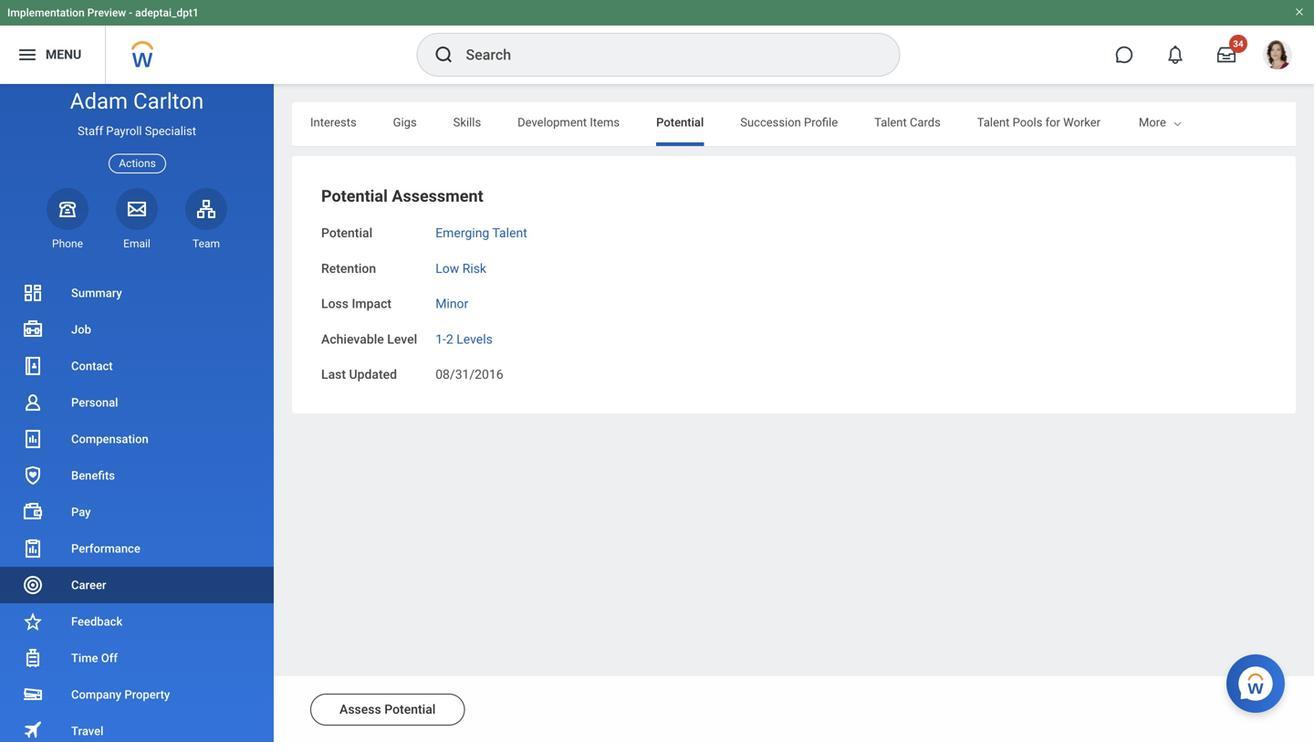 Task type: describe. For each thing, give the bounding box(es) containing it.
career
[[71, 578, 106, 592]]

menu button
[[0, 26, 105, 84]]

off
[[101, 651, 118, 665]]

performance image
[[22, 538, 44, 560]]

34 button
[[1207, 35, 1248, 75]]

specialist
[[145, 124, 196, 138]]

inbox large image
[[1218, 46, 1236, 64]]

navigation pane region
[[0, 84, 274, 742]]

company property link
[[0, 677, 274, 713]]

profile
[[804, 116, 838, 129]]

close environment banner image
[[1295, 6, 1306, 17]]

pools
[[1013, 116, 1043, 129]]

potential assessment
[[321, 187, 484, 206]]

adam carlton
[[70, 88, 204, 114]]

personal link
[[0, 384, 274, 421]]

minor link
[[436, 293, 469, 311]]

achievable
[[321, 332, 384, 347]]

risk
[[463, 261, 487, 276]]

compensation link
[[0, 421, 274, 457]]

pay link
[[0, 494, 274, 531]]

contact
[[71, 359, 113, 373]]

email button
[[116, 188, 158, 251]]

actions
[[119, 157, 156, 170]]

feedback image
[[22, 611, 44, 633]]

time off link
[[0, 640, 274, 677]]

job
[[71, 323, 91, 336]]

staff payroll specialist
[[78, 124, 196, 138]]

cards
[[910, 116, 941, 129]]

travel link
[[0, 713, 274, 742]]

summary
[[71, 286, 122, 300]]

compensation image
[[22, 428, 44, 450]]

implementation preview -   adeptai_dpt1
[[7, 6, 199, 19]]

benefits
[[71, 469, 115, 483]]

worker
[[1064, 116, 1101, 129]]

contact image
[[22, 355, 44, 377]]

last updated element
[[436, 356, 504, 383]]

phone button
[[47, 188, 89, 251]]

assess potential
[[340, 702, 436, 717]]

list containing summary
[[0, 275, 274, 742]]

carlton
[[133, 88, 204, 114]]

talent for talent cards
[[875, 116, 907, 129]]

interests
[[310, 116, 357, 129]]

email
[[123, 237, 151, 250]]

2
[[446, 332, 454, 347]]

payroll
[[106, 124, 142, 138]]

updated
[[349, 367, 397, 382]]

career link
[[0, 567, 274, 604]]

assess potential button
[[310, 694, 465, 726]]

loss impact
[[321, 296, 392, 311]]

retention
[[321, 261, 376, 276]]

job link
[[0, 311, 274, 348]]

last updated
[[321, 367, 397, 382]]

preview
[[87, 6, 126, 19]]

mail image
[[126, 198, 148, 220]]

skills
[[454, 116, 481, 129]]

low
[[436, 261, 459, 276]]

staff
[[78, 124, 103, 138]]

company property image
[[22, 684, 44, 706]]

minor
[[436, 296, 469, 311]]

compensation
[[71, 432, 149, 446]]

career image
[[22, 574, 44, 596]]

0 horizontal spatial talent
[[493, 226, 528, 241]]

1-2 levels
[[436, 332, 493, 347]]

succession
[[741, 116, 802, 129]]

potential inside button
[[385, 702, 436, 717]]

emerging talent link
[[436, 222, 528, 241]]

phone image
[[55, 198, 80, 220]]

performance link
[[0, 531, 274, 567]]



Task type: vqa. For each thing, say whether or not it's contained in the screenshot.
10th menu item from the top of the page
no



Task type: locate. For each thing, give the bounding box(es) containing it.
menu
[[46, 47, 81, 62]]

loss
[[321, 296, 349, 311]]

items
[[590, 116, 620, 129]]

Search Workday  search field
[[466, 35, 862, 75]]

tab list
[[292, 102, 1297, 146]]

company property
[[71, 688, 170, 702]]

potential
[[657, 116, 704, 129], [321, 187, 388, 206], [321, 226, 373, 241], [385, 702, 436, 717]]

benefits link
[[0, 457, 274, 494]]

achievable level
[[321, 332, 417, 347]]

adam
[[70, 88, 128, 114]]

company
[[71, 688, 122, 702]]

benefits image
[[22, 465, 44, 487]]

tab list containing interests
[[292, 102, 1297, 146]]

personal
[[71, 396, 118, 410]]

low risk
[[436, 261, 487, 276]]

talent for talent pools for worker
[[978, 116, 1010, 129]]

job image
[[22, 319, 44, 341]]

email adam carlton element
[[116, 236, 158, 251]]

profile logan mcneil image
[[1264, 40, 1293, 73]]

performance
[[71, 542, 140, 556]]

time off
[[71, 651, 118, 665]]

34
[[1234, 38, 1244, 49]]

summary link
[[0, 275, 274, 311]]

levels
[[457, 332, 493, 347]]

gigs
[[393, 116, 417, 129]]

impact
[[352, 296, 392, 311]]

level
[[387, 332, 417, 347]]

travel
[[71, 725, 104, 738]]

actions button
[[109, 154, 166, 173]]

learning
[[1138, 116, 1184, 129]]

personal image
[[22, 392, 44, 414]]

1-2 levels link
[[436, 328, 493, 347]]

summary image
[[22, 282, 44, 304]]

contact link
[[0, 348, 274, 384]]

justify image
[[16, 44, 38, 66]]

team adam carlton element
[[185, 236, 227, 251]]

assess
[[340, 702, 381, 717]]

talent left the cards
[[875, 116, 907, 129]]

time off image
[[22, 647, 44, 669]]

talent
[[875, 116, 907, 129], [978, 116, 1010, 129], [493, 226, 528, 241]]

low risk link
[[436, 257, 487, 276]]

feedback link
[[0, 604, 274, 640]]

travel image
[[22, 719, 44, 741]]

property
[[124, 688, 170, 702]]

08/31/2016
[[436, 367, 504, 382]]

search image
[[433, 44, 455, 66]]

1-
[[436, 332, 446, 347]]

notifications large image
[[1167, 46, 1185, 64]]

feedback
[[71, 615, 123, 629]]

development
[[518, 116, 587, 129]]

1 horizontal spatial talent
[[875, 116, 907, 129]]

talent pools for worker
[[978, 116, 1101, 129]]

development items
[[518, 116, 620, 129]]

team link
[[185, 188, 227, 251]]

talent right emerging
[[493, 226, 528, 241]]

for
[[1046, 116, 1061, 129]]

pay
[[71, 505, 91, 519]]

last
[[321, 367, 346, 382]]

phone
[[52, 237, 83, 250]]

list
[[0, 275, 274, 742]]

more
[[1140, 116, 1167, 129]]

team
[[193, 237, 220, 250]]

time
[[71, 651, 98, 665]]

talent left pools
[[978, 116, 1010, 129]]

implementation
[[7, 6, 85, 19]]

adeptai_dpt1
[[135, 6, 199, 19]]

pay image
[[22, 501, 44, 523]]

emerging
[[436, 226, 490, 241]]

assessment
[[392, 187, 484, 206]]

view team image
[[195, 198, 217, 220]]

2 horizontal spatial talent
[[978, 116, 1010, 129]]

-
[[129, 6, 132, 19]]

talent cards
[[875, 116, 941, 129]]

succession profile
[[741, 116, 838, 129]]

menu banner
[[0, 0, 1315, 84]]

phone adam carlton element
[[47, 236, 89, 251]]

emerging talent
[[436, 226, 528, 241]]



